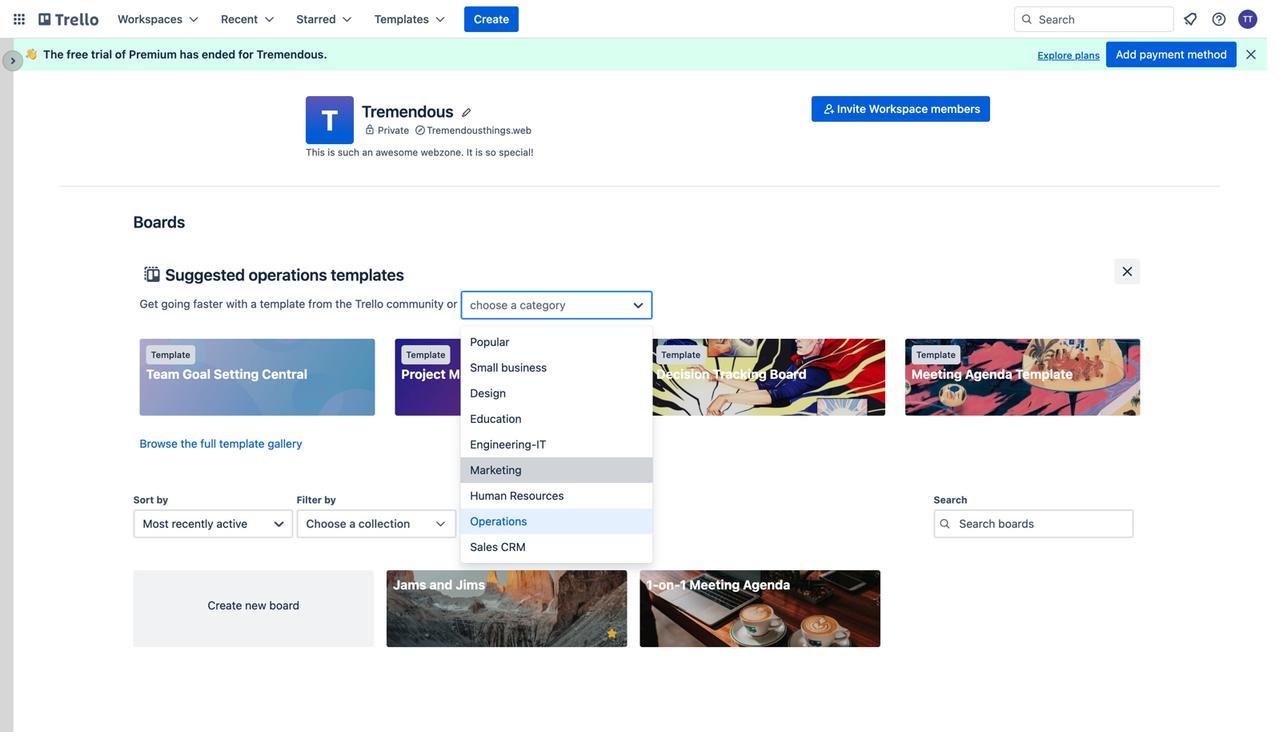 Task type: describe. For each thing, give the bounding box(es) containing it.
workspace
[[870, 102, 929, 115]]

get
[[140, 297, 158, 311]]

on-
[[659, 577, 680, 592]]

goal
[[183, 366, 211, 382]]

choose
[[306, 517, 347, 530]]

it
[[537, 438, 547, 451]]

Search field
[[1015, 6, 1175, 32]]

0 notifications image
[[1181, 10, 1201, 29]]

by for filter by
[[324, 494, 336, 505]]

sort
[[133, 494, 154, 505]]

tremendousthings.web link
[[427, 122, 532, 138]]

payment
[[1140, 48, 1185, 61]]

template meeting agenda template
[[912, 350, 1074, 382]]

workspaces button
[[108, 6, 208, 32]]

jams
[[393, 577, 427, 592]]

add
[[1117, 48, 1137, 61]]

small
[[470, 361, 499, 374]]

design
[[470, 386, 506, 400]]

get going faster with a template from the trello community or
[[140, 297, 461, 311]]

recently
[[172, 517, 214, 530]]

recent button
[[211, 6, 284, 32]]

popular
[[470, 335, 510, 348]]

management
[[449, 366, 530, 382]]

primary element
[[0, 0, 1268, 38]]

template for project
[[406, 350, 446, 360]]

boards
[[133, 212, 185, 231]]

explore plans button
[[1038, 46, 1101, 65]]

choose a collection
[[306, 517, 410, 530]]

invite workspace members button
[[812, 96, 991, 122]]

terry turtle (terryturtle) image
[[1239, 10, 1258, 29]]

choose a category
[[470, 298, 566, 312]]

banner containing 👋
[[13, 38, 1268, 70]]

👋
[[26, 48, 37, 61]]

add payment method
[[1117, 48, 1228, 61]]

tremendous inside banner
[[257, 48, 324, 61]]

agenda inside 1-on-1 meeting agenda link
[[743, 577, 791, 592]]

human resources
[[470, 489, 564, 502]]

an
[[362, 147, 373, 158]]

category
[[520, 298, 566, 312]]

so
[[486, 147, 496, 158]]

setting
[[214, 366, 259, 382]]

most
[[143, 517, 169, 530]]

template decision tracking board
[[657, 350, 807, 382]]

0 vertical spatial template
[[260, 297, 305, 311]]

0 horizontal spatial the
[[181, 437, 197, 450]]

browse the full template gallery link
[[140, 437, 302, 450]]

1 vertical spatial template
[[219, 437, 265, 450]]

sales
[[470, 540, 498, 553]]

operations
[[249, 265, 327, 284]]

jams and jims
[[393, 577, 486, 592]]

create button
[[465, 6, 519, 32]]

1
[[680, 577, 687, 592]]

2 is from the left
[[476, 147, 483, 158]]

create for create
[[474, 12, 510, 26]]

operations
[[470, 515, 527, 528]]

private
[[378, 124, 409, 136]]

0 horizontal spatial a
[[251, 297, 257, 311]]

add payment method button
[[1107, 42, 1238, 67]]

template for decision
[[662, 350, 701, 360]]

crm
[[501, 540, 526, 553]]

education
[[470, 412, 522, 425]]

back to home image
[[38, 6, 99, 32]]

trello
[[355, 297, 384, 311]]

starred
[[297, 12, 336, 26]]

open information menu image
[[1212, 11, 1228, 27]]

t button
[[306, 96, 354, 144]]

invite workspace members
[[838, 102, 981, 115]]

team
[[146, 366, 180, 382]]

this
[[306, 147, 325, 158]]

click to unstar this board. it will be removed from your starred list. image
[[605, 626, 620, 641]]

jims
[[456, 577, 486, 592]]

search
[[934, 494, 968, 505]]

board
[[270, 599, 300, 612]]

central
[[262, 366, 308, 382]]

1 is from the left
[[328, 147, 335, 158]]

filter by
[[297, 494, 336, 505]]

a for choose a collection
[[350, 517, 356, 530]]

template for meeting
[[917, 350, 956, 360]]

this is such an awesome webzone. it is so special!
[[306, 147, 534, 158]]

meeting inside the template meeting agenda template
[[912, 366, 963, 382]]

for
[[238, 48, 254, 61]]

active
[[217, 517, 248, 530]]

from
[[308, 297, 333, 311]]

explore plans
[[1038, 50, 1101, 61]]

business
[[502, 361, 547, 374]]

browse
[[140, 437, 178, 450]]

browse the full template gallery
[[140, 437, 302, 450]]

premium
[[129, 48, 177, 61]]

t
[[321, 103, 339, 137]]



Task type: locate. For each thing, give the bounding box(es) containing it.
a for choose a category
[[511, 298, 517, 312]]

with
[[226, 297, 248, 311]]

sm image
[[822, 101, 838, 117]]

decision
[[657, 366, 710, 382]]

agenda inside the template meeting agenda template
[[966, 366, 1013, 382]]

webzone.
[[421, 147, 464, 158]]

1-on-1 meeting agenda link
[[640, 570, 881, 647]]

template
[[260, 297, 305, 311], [219, 437, 265, 450]]

1 horizontal spatial is
[[476, 147, 483, 158]]

method
[[1188, 48, 1228, 61]]

members
[[931, 102, 981, 115]]

tracking
[[713, 366, 767, 382]]

0 horizontal spatial create
[[208, 599, 242, 612]]

a
[[251, 297, 257, 311], [511, 298, 517, 312], [350, 517, 356, 530]]

such
[[338, 147, 360, 158]]

2 horizontal spatial a
[[511, 298, 517, 312]]

1 horizontal spatial meeting
[[912, 366, 963, 382]]

resources
[[510, 489, 564, 502]]

0 horizontal spatial by
[[157, 494, 168, 505]]

1 horizontal spatial the
[[336, 297, 352, 311]]

tremendous down the starred
[[257, 48, 324, 61]]

template down suggested operations templates
[[260, 297, 305, 311]]

1 vertical spatial create
[[208, 599, 242, 612]]

tremendous up private at the top
[[362, 102, 454, 120]]

community
[[387, 297, 444, 311]]

template team goal setting central
[[146, 350, 308, 382]]

is
[[328, 147, 335, 158], [476, 147, 483, 158]]

small business
[[470, 361, 547, 374]]

create new board
[[208, 599, 300, 612]]

choose a collection button
[[297, 509, 457, 538]]

most recently active
[[143, 517, 248, 530]]

tremendousthings.web
[[427, 124, 532, 136]]

project
[[401, 366, 446, 382]]

create inside button
[[474, 12, 510, 26]]

is right this
[[328, 147, 335, 158]]

ended
[[202, 48, 236, 61]]

1 vertical spatial the
[[181, 437, 197, 450]]

0 vertical spatial the
[[336, 297, 352, 311]]

engineering-
[[470, 438, 537, 451]]

1 horizontal spatial create
[[474, 12, 510, 26]]

.
[[324, 48, 327, 61]]

meeting
[[912, 366, 963, 382], [690, 577, 740, 592]]

by right filter
[[324, 494, 336, 505]]

by
[[157, 494, 168, 505], [324, 494, 336, 505]]

1 vertical spatial tremendous
[[362, 102, 454, 120]]

gallery
[[268, 437, 302, 450]]

free
[[67, 48, 88, 61]]

has
[[180, 48, 199, 61]]

0 horizontal spatial tremendous
[[257, 48, 324, 61]]

template right full
[[219, 437, 265, 450]]

template inside template team goal setting central
[[151, 350, 191, 360]]

search image
[[1021, 13, 1034, 26]]

awesome
[[376, 147, 418, 158]]

agenda
[[966, 366, 1013, 382], [743, 577, 791, 592]]

starred button
[[287, 6, 362, 32]]

workspaces
[[118, 12, 183, 26]]

and
[[430, 577, 453, 592]]

is right it
[[476, 147, 483, 158]]

a inside button
[[350, 517, 356, 530]]

the
[[336, 297, 352, 311], [181, 437, 197, 450]]

0 horizontal spatial is
[[328, 147, 335, 158]]

faster
[[193, 297, 223, 311]]

1 horizontal spatial by
[[324, 494, 336, 505]]

1 horizontal spatial a
[[350, 517, 356, 530]]

new
[[245, 599, 266, 612]]

recent
[[221, 12, 258, 26]]

templates button
[[365, 6, 455, 32]]

0 vertical spatial tremendous
[[257, 48, 324, 61]]

full
[[201, 437, 216, 450]]

1 by from the left
[[157, 494, 168, 505]]

jams and jims link
[[387, 570, 628, 647]]

0 horizontal spatial agenda
[[743, 577, 791, 592]]

suggested operations templates
[[165, 265, 404, 284]]

create
[[474, 12, 510, 26], [208, 599, 242, 612]]

0 horizontal spatial meeting
[[690, 577, 740, 592]]

template inside template project management
[[406, 350, 446, 360]]

sales crm
[[470, 540, 526, 553]]

of
[[115, 48, 126, 61]]

1 horizontal spatial agenda
[[966, 366, 1013, 382]]

template project management
[[401, 350, 530, 382]]

by for sort by
[[157, 494, 168, 505]]

the left full
[[181, 437, 197, 450]]

wave image
[[26, 47, 37, 62]]

2 by from the left
[[324, 494, 336, 505]]

it
[[467, 147, 473, 158]]

marketing
[[470, 463, 522, 477]]

1 horizontal spatial tremendous
[[362, 102, 454, 120]]

template inside template decision tracking board
[[662, 350, 701, 360]]

by right sort
[[157, 494, 168, 505]]

special!
[[499, 147, 534, 158]]

banner
[[13, 38, 1268, 70]]

create for create new board
[[208, 599, 242, 612]]

0 vertical spatial meeting
[[912, 366, 963, 382]]

0 vertical spatial create
[[474, 12, 510, 26]]

suggested
[[165, 265, 245, 284]]

invite
[[838, 102, 867, 115]]

tremendous
[[257, 48, 324, 61], [362, 102, 454, 120]]

engineering-it
[[470, 438, 547, 451]]

1 vertical spatial meeting
[[690, 577, 740, 592]]

1-on-1 meeting agenda
[[647, 577, 791, 592]]

collection
[[359, 517, 410, 530]]

trial
[[91, 48, 112, 61]]

the right from
[[336, 297, 352, 311]]

1 vertical spatial agenda
[[743, 577, 791, 592]]

template for team
[[151, 350, 191, 360]]

sort by
[[133, 494, 168, 505]]

1-
[[647, 577, 659, 592]]

Search text field
[[934, 509, 1135, 538]]

templates
[[375, 12, 429, 26]]

filter
[[297, 494, 322, 505]]

0 vertical spatial agenda
[[966, 366, 1013, 382]]

board
[[770, 366, 807, 382]]

choose
[[470, 298, 508, 312]]



Task type: vqa. For each thing, say whether or not it's contained in the screenshot.
rightmost Create
yes



